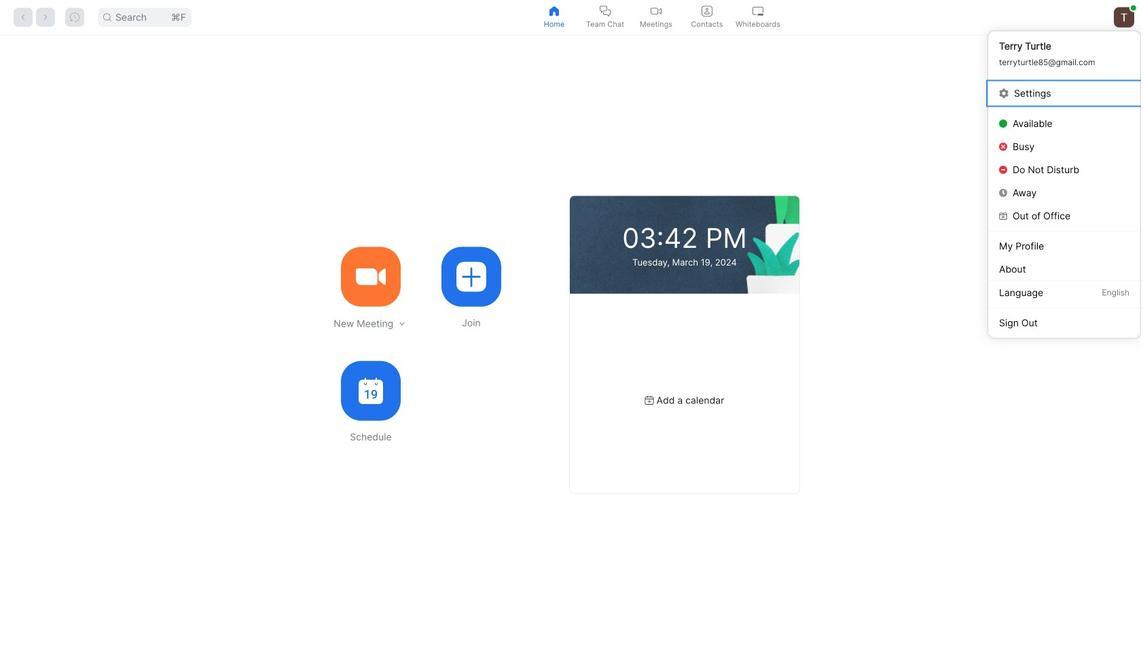 Task type: describe. For each thing, give the bounding box(es) containing it.
video camera on image
[[356, 262, 386, 292]]

plus squircle image
[[457, 262, 487, 292]]

away image
[[1000, 189, 1008, 197]]



Task type: vqa. For each thing, say whether or not it's contained in the screenshot.
edit project image
no



Task type: locate. For each thing, give the bounding box(es) containing it.
busy image
[[1000, 143, 1008, 151], [1000, 143, 1008, 151]]

online image
[[1000, 120, 1008, 128], [1000, 120, 1008, 128]]

online image
[[1132, 5, 1137, 11], [1132, 5, 1137, 11]]

tab panel
[[0, 35, 1142, 655]]

out of office image
[[1000, 212, 1008, 220], [1000, 212, 1008, 220]]

avatar image
[[1115, 7, 1135, 28]]

profile contact image
[[702, 6, 713, 17], [702, 6, 713, 17]]

chevron down small image
[[398, 319, 407, 328], [398, 319, 407, 328]]

team chat image
[[600, 6, 611, 17]]

home small image
[[549, 6, 560, 17], [549, 6, 560, 17]]

magnifier image
[[103, 13, 111, 21], [103, 13, 111, 21]]

video camera on image
[[356, 262, 386, 292]]

video on image
[[651, 6, 662, 17], [651, 6, 662, 17]]

calendar add calendar image
[[645, 396, 654, 405], [645, 396, 654, 405]]

away image
[[1000, 189, 1008, 197]]

whiteboard small image
[[753, 6, 764, 17], [753, 6, 764, 17]]

team chat image
[[600, 6, 611, 17]]

do not disturb image
[[1000, 166, 1008, 174], [1000, 166, 1008, 174]]

schedule image
[[359, 378, 383, 404]]

tab list
[[529, 0, 784, 35]]

setting image
[[1000, 89, 1009, 98], [1000, 89, 1009, 98]]

plus squircle image
[[457, 262, 487, 292]]



